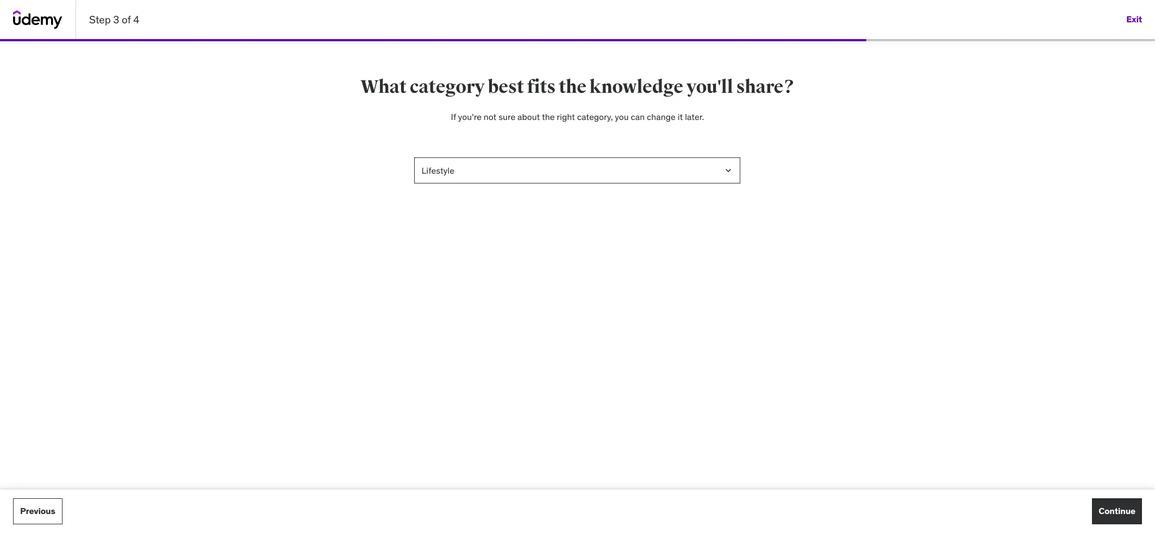 Task type: vqa. For each thing, say whether or not it's contained in the screenshot.
Billed inside "$30 a month per user Billed annually. Cancel anytime."
no



Task type: locate. For each thing, give the bounding box(es) containing it.
share?
[[736, 76, 795, 98]]

you'll
[[687, 76, 733, 98]]

what
[[361, 76, 407, 98]]

change
[[647, 111, 676, 122]]

you're
[[458, 111, 482, 122]]

0 vertical spatial the
[[559, 76, 587, 98]]

about
[[518, 111, 540, 122]]

previous button
[[13, 499, 62, 525]]

continue button
[[1092, 499, 1142, 525]]

exit
[[1127, 14, 1142, 25]]

the up if you're not sure about the right category, you can change it later.
[[559, 76, 587, 98]]

udemy image
[[13, 10, 63, 29]]

step
[[89, 13, 111, 26]]

0 horizontal spatial the
[[542, 111, 555, 122]]

the
[[559, 76, 587, 98], [542, 111, 555, 122]]

can
[[631, 111, 645, 122]]

the left right in the left of the page
[[542, 111, 555, 122]]



Task type: describe. For each thing, give the bounding box(es) containing it.
best
[[488, 76, 524, 98]]

category,
[[577, 111, 613, 122]]

1 horizontal spatial the
[[559, 76, 587, 98]]

sure
[[499, 111, 516, 122]]

you
[[615, 111, 629, 122]]

previous
[[20, 506, 55, 517]]

3
[[113, 13, 119, 26]]

knowledge
[[590, 76, 683, 98]]

fits
[[527, 76, 556, 98]]

it
[[678, 111, 683, 122]]

if you're not sure about the right category, you can change it later.
[[451, 111, 704, 122]]

of
[[122, 13, 131, 26]]

category
[[410, 76, 485, 98]]

not
[[484, 111, 497, 122]]

continue
[[1099, 506, 1136, 517]]

1 vertical spatial the
[[542, 111, 555, 122]]

exit button
[[1127, 7, 1142, 33]]

what category best fits the knowledge you'll share?
[[361, 76, 795, 98]]

4
[[133, 13, 139, 26]]

right
[[557, 111, 575, 122]]

later.
[[685, 111, 704, 122]]

step 3 of 4 element
[[0, 39, 867, 41]]

step 3 of 4
[[89, 13, 139, 26]]

if
[[451, 111, 456, 122]]



